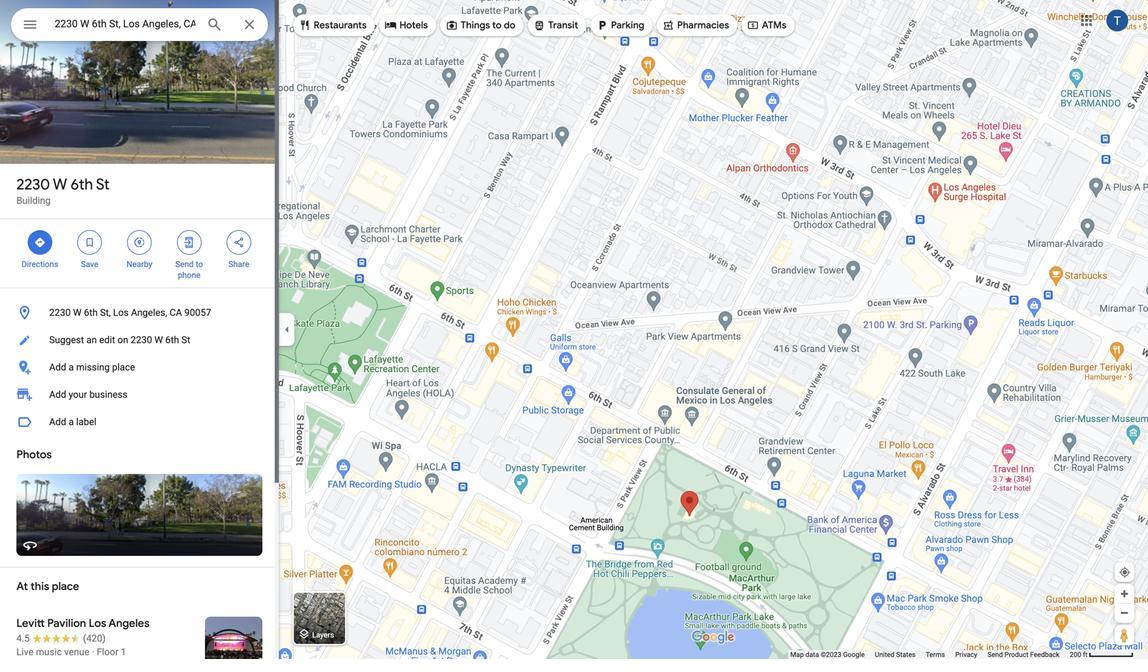 Task type: describe. For each thing, give the bounding box(es) containing it.
zoom in image
[[1120, 589, 1130, 600]]

add your business
[[49, 389, 128, 401]]

floor
[[97, 647, 119, 658]]


[[133, 235, 146, 250]]

 atms
[[747, 18, 787, 33]]

st,
[[100, 307, 111, 319]]

united states
[[875, 651, 916, 660]]

google account: tara schultz  
(tarashultz49@gmail.com) image
[[1107, 10, 1129, 32]]

2230 w 6th st main content
[[0, 0, 279, 660]]

a for label
[[69, 417, 74, 428]]

send to phone
[[175, 260, 203, 280]]

st inside button
[[182, 335, 190, 346]]

feedback
[[1031, 651, 1060, 660]]

 transit
[[534, 18, 579, 33]]

2230 inside button
[[131, 335, 152, 346]]

collapse side panel image
[[280, 322, 295, 337]]

2230 for st
[[16, 175, 50, 194]]

states
[[897, 651, 916, 660]]

business
[[89, 389, 128, 401]]

 parking
[[596, 18, 645, 33]]

privacy
[[956, 651, 978, 660]]

on
[[118, 335, 128, 346]]

label
[[76, 417, 97, 428]]

google
[[844, 651, 865, 660]]

·
[[92, 647, 94, 658]]

 button
[[11, 8, 49, 44]]

save
[[81, 260, 98, 269]]

at
[[16, 580, 28, 594]]

layers
[[312, 631, 334, 640]]

place inside button
[[112, 362, 135, 373]]

restaurants
[[314, 19, 367, 31]]

map data ©2023 google
[[791, 651, 865, 660]]


[[299, 18, 311, 33]]

product
[[1005, 651, 1029, 660]]

w for st
[[53, 175, 67, 194]]

a for missing
[[69, 362, 74, 373]]

4.5
[[16, 634, 30, 645]]

united states button
[[875, 651, 916, 660]]

4.5 stars 420 reviews image
[[16, 633, 106, 646]]

send product feedback button
[[988, 651, 1060, 660]]

©2023
[[821, 651, 842, 660]]

add a label
[[49, 417, 97, 428]]

live music venue · floor 1
[[16, 647, 126, 658]]

200 ft button
[[1070, 651, 1134, 660]]

edit
[[99, 335, 115, 346]]

directions
[[22, 260, 58, 269]]

show street view coverage image
[[1115, 626, 1135, 646]]

 restaurants
[[299, 18, 367, 33]]

w for st,
[[73, 307, 82, 319]]

things
[[461, 19, 490, 31]]

2230 w 6th st building
[[16, 175, 110, 207]]

none field inside 2230 w 6th st, los angeles, ca 90057 field
[[55, 16, 196, 32]]

6th inside suggest an edit on 2230 w 6th st button
[[165, 335, 179, 346]]

2230 W 6th St, Los Angeles, CA 90057 field
[[11, 8, 268, 41]]

show your location image
[[1119, 567, 1132, 579]]

add a missing place
[[49, 362, 135, 373]]

atms
[[762, 19, 787, 31]]

send for send product feedback
[[988, 651, 1003, 660]]

footer inside google maps element
[[791, 651, 1070, 660]]

2230 w 6th st, los angeles, ca 90057
[[49, 307, 211, 319]]

transit
[[549, 19, 579, 31]]

 hotels
[[385, 18, 428, 33]]

share
[[229, 260, 249, 269]]


[[446, 18, 458, 33]]

levitt
[[16, 617, 45, 631]]

united
[[875, 651, 895, 660]]

add for add your business
[[49, 389, 66, 401]]

building
[[16, 195, 51, 207]]

to inside send to phone
[[196, 260, 203, 269]]

1 vertical spatial place
[[52, 580, 79, 594]]

do
[[504, 19, 516, 31]]


[[663, 18, 675, 33]]

send product feedback
[[988, 651, 1060, 660]]

add for add a label
[[49, 417, 66, 428]]

0 horizontal spatial los
[[89, 617, 106, 631]]



Task type: vqa. For each thing, say whether or not it's contained in the screenshot.


Task type: locate. For each thing, give the bounding box(es) containing it.
1 vertical spatial los
[[89, 617, 106, 631]]

 search field
[[11, 8, 268, 44]]

a
[[69, 362, 74, 373], [69, 417, 74, 428]]

1 vertical spatial send
[[988, 651, 1003, 660]]

1
[[121, 647, 126, 658]]

to up phone
[[196, 260, 203, 269]]

0 vertical spatial add
[[49, 362, 66, 373]]

6th inside 2230 w 6th st building
[[71, 175, 93, 194]]

add down suggest
[[49, 362, 66, 373]]

send inside button
[[988, 651, 1003, 660]]

(420)
[[83, 634, 106, 645]]

0 vertical spatial to
[[493, 19, 502, 31]]

send inside send to phone
[[175, 260, 194, 269]]

hotels
[[400, 19, 428, 31]]

w
[[53, 175, 67, 194], [73, 307, 82, 319], [155, 335, 163, 346]]

at this place
[[16, 580, 79, 594]]

2230 w 6th st, los angeles, ca 90057 button
[[0, 299, 279, 327]]

2230 up building
[[16, 175, 50, 194]]

to inside  things to do
[[493, 19, 502, 31]]

send left product
[[988, 651, 1003, 660]]

data
[[806, 651, 820, 660]]

1 horizontal spatial send
[[988, 651, 1003, 660]]

2 horizontal spatial w
[[155, 335, 163, 346]]

w inside button
[[155, 335, 163, 346]]

add left label
[[49, 417, 66, 428]]

1 horizontal spatial to
[[493, 19, 502, 31]]

place down "on"
[[112, 362, 135, 373]]

6th
[[71, 175, 93, 194], [84, 307, 98, 319], [165, 335, 179, 346]]


[[747, 18, 760, 33]]

add
[[49, 362, 66, 373], [49, 389, 66, 401], [49, 417, 66, 428]]

2 vertical spatial w
[[155, 335, 163, 346]]

terms button
[[926, 651, 946, 660]]

2 add from the top
[[49, 389, 66, 401]]

ft
[[1084, 651, 1088, 660]]

1 vertical spatial st
[[182, 335, 190, 346]]

music
[[36, 647, 62, 658]]

angeles,
[[131, 307, 167, 319]]


[[233, 235, 245, 250]]

live
[[16, 647, 34, 658]]

1 vertical spatial 2230
[[49, 307, 71, 319]]

0 vertical spatial place
[[112, 362, 135, 373]]

an
[[86, 335, 97, 346]]

0 horizontal spatial place
[[52, 580, 79, 594]]

st
[[96, 175, 110, 194], [182, 335, 190, 346]]

1 vertical spatial to
[[196, 260, 203, 269]]

0 horizontal spatial send
[[175, 260, 194, 269]]

a left label
[[69, 417, 74, 428]]

0 vertical spatial send
[[175, 260, 194, 269]]

6th left st,
[[84, 307, 98, 319]]

3 add from the top
[[49, 417, 66, 428]]

1 horizontal spatial place
[[112, 362, 135, 373]]

0 vertical spatial w
[[53, 175, 67, 194]]

this
[[30, 580, 49, 594]]


[[22, 15, 38, 35]]

send
[[175, 260, 194, 269], [988, 651, 1003, 660]]

los up (420)
[[89, 617, 106, 631]]

1 horizontal spatial w
[[73, 307, 82, 319]]

add your business link
[[0, 382, 279, 409]]

parking
[[611, 19, 645, 31]]

privacy button
[[956, 651, 978, 660]]

los right st,
[[113, 307, 129, 319]]

90057
[[184, 307, 211, 319]]

footer
[[791, 651, 1070, 660]]

venue
[[64, 647, 89, 658]]

0 horizontal spatial to
[[196, 260, 203, 269]]


[[183, 235, 195, 250]]

0 vertical spatial st
[[96, 175, 110, 194]]

0 vertical spatial 2230
[[16, 175, 50, 194]]

place
[[112, 362, 135, 373], [52, 580, 79, 594]]

0 vertical spatial los
[[113, 307, 129, 319]]

200 ft
[[1070, 651, 1088, 660]]

1 a from the top
[[69, 362, 74, 373]]

0 horizontal spatial w
[[53, 175, 67, 194]]

phone
[[178, 271, 201, 280]]

actions for 2230 w 6th st region
[[0, 219, 279, 288]]

2 vertical spatial 2230
[[131, 335, 152, 346]]

w inside button
[[73, 307, 82, 319]]

6th for st
[[71, 175, 93, 194]]

1 add from the top
[[49, 362, 66, 373]]

place right this
[[52, 580, 79, 594]]

add a label button
[[0, 409, 279, 436]]

2 vertical spatial add
[[49, 417, 66, 428]]

1 vertical spatial a
[[69, 417, 74, 428]]

suggest an edit on 2230 w 6th st
[[49, 335, 190, 346]]

to
[[493, 19, 502, 31], [196, 260, 203, 269]]

1 horizontal spatial st
[[182, 335, 190, 346]]

photos
[[16, 448, 52, 462]]


[[596, 18, 609, 33]]

add a missing place button
[[0, 354, 279, 382]]

2230 inside 2230 w 6th st building
[[16, 175, 50, 194]]

w inside 2230 w 6th st building
[[53, 175, 67, 194]]

2230 for st,
[[49, 307, 71, 319]]

map
[[791, 651, 804, 660]]

6th for st,
[[84, 307, 98, 319]]


[[534, 18, 546, 33]]

2230 inside button
[[49, 307, 71, 319]]

2230 up suggest
[[49, 307, 71, 319]]

suggest
[[49, 335, 84, 346]]

nearby
[[127, 260, 152, 269]]

angeles
[[109, 617, 150, 631]]

2 a from the top
[[69, 417, 74, 428]]

1 horizontal spatial los
[[113, 307, 129, 319]]

los
[[113, 307, 129, 319], [89, 617, 106, 631]]

a left missing at the bottom
[[69, 362, 74, 373]]

2230
[[16, 175, 50, 194], [49, 307, 71, 319], [131, 335, 152, 346]]


[[84, 235, 96, 250]]

6th down the ca
[[165, 335, 179, 346]]


[[385, 18, 397, 33]]

terms
[[926, 651, 946, 660]]

0 vertical spatial a
[[69, 362, 74, 373]]

pharmacies
[[678, 19, 730, 31]]

2 vertical spatial 6th
[[165, 335, 179, 346]]

6th up 
[[71, 175, 93, 194]]

to left do
[[493, 19, 502, 31]]

footer containing map data ©2023 google
[[791, 651, 1070, 660]]

add left your
[[49, 389, 66, 401]]

los inside 2230 w 6th st, los angeles, ca 90057 button
[[113, 307, 129, 319]]

200
[[1070, 651, 1082, 660]]

2230 right "on"
[[131, 335, 152, 346]]

add for add a missing place
[[49, 362, 66, 373]]

send up phone
[[175, 260, 194, 269]]

1 vertical spatial w
[[73, 307, 82, 319]]

 pharmacies
[[663, 18, 730, 33]]

your
[[69, 389, 87, 401]]

0 vertical spatial 6th
[[71, 175, 93, 194]]

zoom out image
[[1120, 609, 1130, 619]]

missing
[[76, 362, 110, 373]]

1 vertical spatial 6th
[[84, 307, 98, 319]]

google maps element
[[0, 0, 1149, 660]]

pavilion
[[47, 617, 86, 631]]

ca
[[170, 307, 182, 319]]

None field
[[55, 16, 196, 32]]

suggest an edit on 2230 w 6th st button
[[0, 327, 279, 354]]

levitt pavilion los angeles
[[16, 617, 150, 631]]


[[34, 235, 46, 250]]

st inside 2230 w 6th st building
[[96, 175, 110, 194]]

 things to do
[[446, 18, 516, 33]]

send for send to phone
[[175, 260, 194, 269]]

6th inside 2230 w 6th st, los angeles, ca 90057 button
[[84, 307, 98, 319]]

0 horizontal spatial st
[[96, 175, 110, 194]]

1 vertical spatial add
[[49, 389, 66, 401]]



